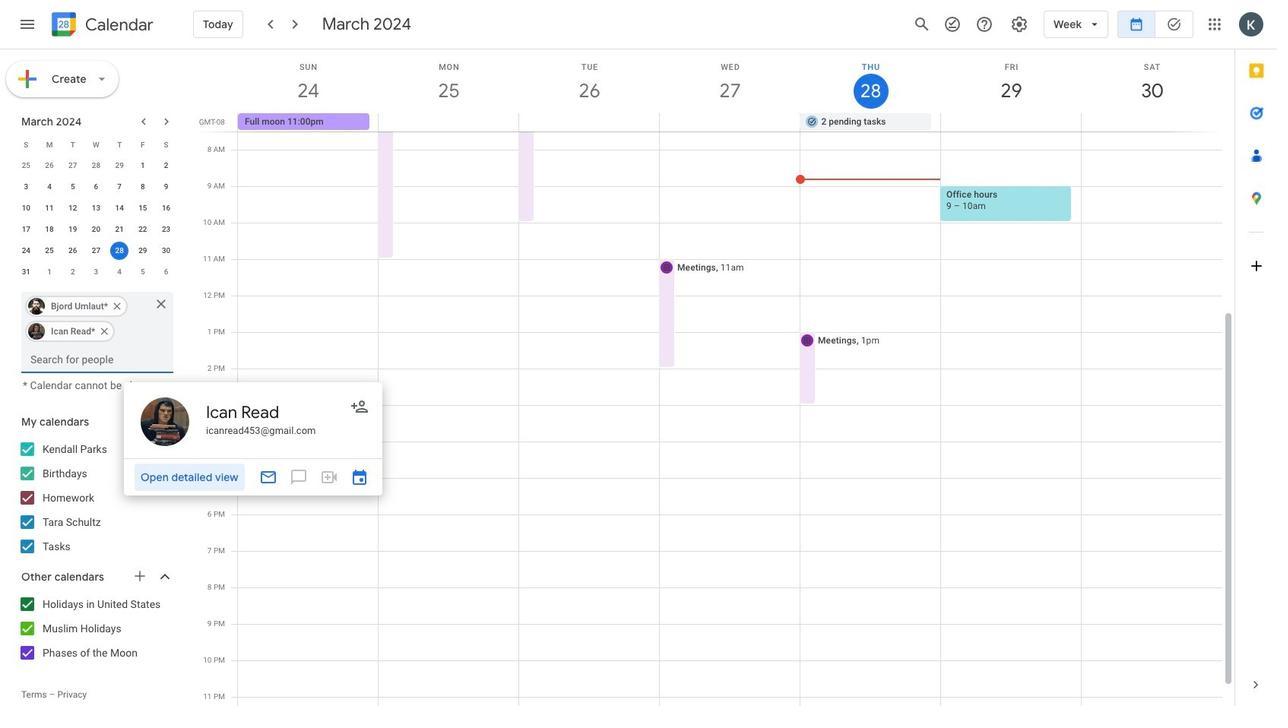 Task type: vqa. For each thing, say whether or not it's contained in the screenshot.
BULLETED LIST image
no



Task type: locate. For each thing, give the bounding box(es) containing it.
cell
[[379, 113, 519, 132], [519, 113, 660, 132], [660, 113, 800, 132], [941, 113, 1081, 132], [1081, 113, 1222, 132], [108, 240, 131, 262]]

3 element
[[17, 178, 35, 196]]

february 25 element
[[17, 157, 35, 175]]

2 element
[[157, 157, 175, 175]]

april 2 element
[[64, 263, 82, 281]]

february 29 element
[[110, 157, 129, 175]]

25 element
[[40, 242, 59, 260]]

row
[[231, 113, 1235, 132], [14, 134, 178, 155], [14, 155, 178, 176], [14, 176, 178, 198], [14, 198, 178, 219], [14, 219, 178, 240], [14, 240, 178, 262], [14, 262, 178, 283]]

other calendars list
[[3, 592, 189, 665]]

14 element
[[110, 199, 129, 217]]

bjord umlaut, selected option
[[25, 294, 128, 319]]

settings menu image
[[1011, 15, 1029, 33]]

cell inside march 2024 grid
[[108, 240, 131, 262]]

26 element
[[64, 242, 82, 260]]

selected people list box
[[21, 292, 149, 346]]

my calendars list
[[3, 437, 189, 559]]

1 element
[[134, 157, 152, 175]]

april 4 element
[[110, 263, 129, 281]]

16 element
[[157, 199, 175, 217]]

grid
[[195, 49, 1235, 706]]

6 element
[[87, 178, 105, 196]]

row group
[[14, 155, 178, 283]]

9 element
[[157, 178, 175, 196]]

april 5 element
[[134, 263, 152, 281]]

7 element
[[110, 178, 129, 196]]

None search field
[[0, 286, 189, 392]]

21 element
[[110, 220, 129, 239]]

heading
[[82, 16, 153, 34]]

tab list
[[1236, 49, 1277, 664]]

information card element
[[124, 382, 382, 496]]

4 element
[[40, 178, 59, 196]]

april 6 element
[[157, 263, 175, 281]]

13 element
[[87, 199, 105, 217]]

march 2024 grid
[[14, 134, 178, 283]]

31 element
[[17, 263, 35, 281]]



Task type: describe. For each thing, give the bounding box(es) containing it.
april 3 element
[[87, 263, 105, 281]]

main drawer image
[[18, 15, 36, 33]]

february 28 element
[[87, 157, 105, 175]]

12 element
[[64, 199, 82, 217]]

23 element
[[157, 220, 175, 239]]

11 element
[[40, 199, 59, 217]]

10 element
[[17, 199, 35, 217]]

8 element
[[134, 178, 152, 196]]

heading inside calendar element
[[82, 16, 153, 34]]

24 element
[[17, 242, 35, 260]]

18 element
[[40, 220, 59, 239]]

28, today element
[[110, 242, 129, 260]]

april 1 element
[[40, 263, 59, 281]]

19 element
[[64, 220, 82, 239]]

17 element
[[17, 220, 35, 239]]

15 element
[[134, 199, 152, 217]]

22 element
[[134, 220, 152, 239]]

calendar element
[[49, 9, 153, 43]]

Search for people text field
[[30, 346, 164, 373]]

27 element
[[87, 242, 105, 260]]

february 27 element
[[64, 157, 82, 175]]

february 26 element
[[40, 157, 59, 175]]

29 element
[[134, 242, 152, 260]]

20 element
[[87, 220, 105, 239]]

ican read, selected option
[[25, 319, 115, 344]]

5 element
[[64, 178, 82, 196]]

30 element
[[157, 242, 175, 260]]



